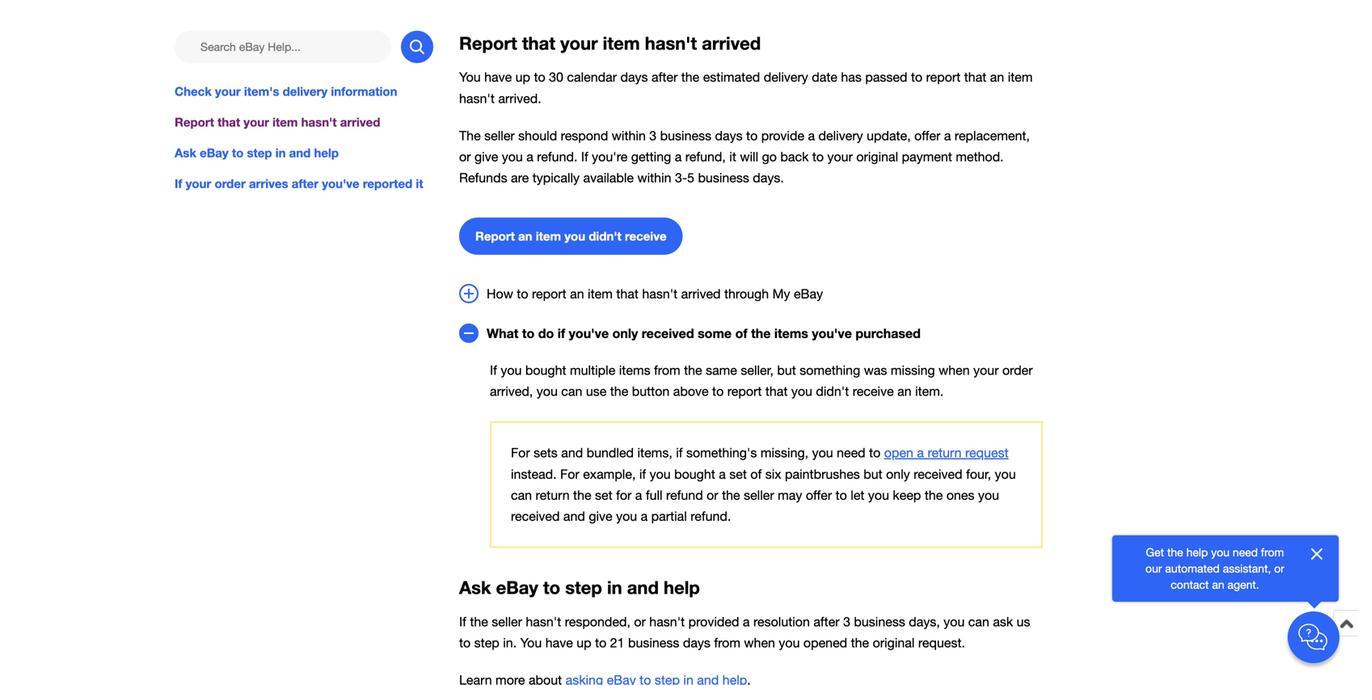 Task type: vqa. For each thing, say whether or not it's contained in the screenshot.
automated
yes



Task type: describe. For each thing, give the bounding box(es) containing it.
, you'll need to close your item not received request, and
[[459, 590, 1007, 626]]

refunds
[[459, 170, 508, 185]]

days inside the if the seller hasn't responded, or hasn't provided a resolution after 3 business days, you can ask us to step in. you have up to 21 business days from when you opened the original request.
[[683, 431, 711, 446]]

and down only
[[627, 372, 659, 394]]

an inside get the help you need from our automated assistant, or contact an agent.
[[1213, 578, 1225, 591]]

report that your item hasn't arrived link
[[175, 113, 433, 131]]

in up "responded,"
[[607, 372, 622, 394]]

0 vertical spatial arrived
[[702, 32, 761, 54]]

should
[[519, 128, 557, 143]]

that inside report that your item hasn't arrived link
[[218, 115, 240, 129]]

arrived.
[[498, 91, 542, 106]]

learn more about asking ebay to step in and help .
[[459, 468, 751, 483]]

1 horizontal spatial received
[[572, 649, 625, 664]]

delivery inside 'link'
[[283, 84, 328, 99]]

a up back
[[808, 128, 815, 143]]

back
[[781, 149, 809, 164]]

if the seller hasn't responded, or hasn't provided a resolution after 3 business days, you can ask us to step in. you have up to 21 business days from when you opened the original request.
[[459, 410, 1031, 446]]

you inside the you have up to 30 calendar days after the estimated delivery date has passed to report that an item hasn't arrived.
[[459, 70, 481, 85]]

there's
[[471, 590, 514, 605]]

21
[[610, 431, 625, 446]]

to right asking
[[640, 468, 651, 483]]

in inside , get in touch with the seller about what to do next. for example, you could:
[[708, 649, 718, 664]]

how to report an item that hasn't arrived through my ebay button
[[459, 284, 1043, 304]]

step inside the if the seller hasn't responded, or hasn't provided a resolution after 3 business days, you can ask us to step in. you have up to 21 business days from when you opened the original request.
[[474, 431, 500, 446]]

days inside the you have up to 30 calendar days after the estimated delivery date has passed to report that an item hasn't arrived.
[[621, 70, 648, 85]]

item up calendar at the left of the page
[[603, 32, 640, 54]]

after down the ask ebay to step in and help link
[[292, 176, 319, 191]]

get
[[686, 649, 705, 664]]

and inside the ask ebay to step in and help link
[[289, 146, 311, 160]]

you've down asking ebay to step in and help link
[[676, 515, 731, 537]]

it up you'll
[[813, 515, 824, 537]]

it left you'll
[[800, 590, 808, 605]]

respond
[[561, 128, 608, 143]]

ask ebay to step in and help link
[[175, 144, 433, 162]]

arrived inside dropdown button
[[681, 286, 721, 301]]

if you had already received a refund
[[459, 649, 679, 664]]

after inside the you have up to 30 calendar days after the estimated delivery date has passed to report that an item hasn't arrived.
[[652, 70, 678, 85]]

check your item's delivery information link
[[175, 82, 433, 100]]

business left days,
[[854, 410, 906, 425]]

provided
[[689, 410, 740, 425]]

assistant,
[[1223, 562, 1272, 575]]

will
[[740, 149, 759, 164]]

resolution
[[754, 410, 810, 425]]

help up the provided
[[664, 372, 700, 394]]

check
[[175, 84, 212, 99]]

0 vertical spatial return
[[759, 590, 796, 605]]

report an item you didn't receive link
[[459, 218, 683, 255]]

what to do if you've only received some of the items you've purchased
[[487, 326, 897, 341]]

you've right 'if'
[[565, 326, 603, 341]]

a down the should
[[527, 149, 534, 164]]

item inside "link"
[[536, 229, 561, 244]]

3-
[[675, 170, 688, 185]]

already
[[524, 649, 569, 664]]

the up open
[[612, 590, 632, 605]]

a right open
[[621, 611, 628, 626]]

you up request on the bottom
[[683, 590, 705, 605]]

problem
[[528, 590, 579, 605]]

estimated
[[703, 70, 760, 85]]

in.
[[503, 431, 517, 446]]

you've down the ask ebay to step in and help link
[[322, 176, 360, 191]]

what to do if you've only received some of the items you've purchased button
[[459, 324, 1043, 344]]

5
[[688, 170, 695, 185]]

you up the request.
[[944, 410, 965, 425]]

it inside the seller should respond within 3 business days to provide a delivery update, offer a replacement, or give you a refund. if you're getting a refund, it will go back to your original payment method. refunds are typically available within 3-5 business days.
[[730, 149, 737, 164]]

what
[[879, 649, 907, 664]]

received inside dropdown button
[[634, 326, 683, 341]]

automated
[[1166, 562, 1220, 575]]

to up will
[[747, 128, 758, 143]]

instead.
[[716, 611, 762, 626]]

business down "refund,"
[[698, 170, 750, 185]]

an inside "link"
[[518, 229, 533, 244]]

a up request,
[[517, 590, 525, 605]]

to left 21
[[595, 431, 607, 446]]

us
[[1017, 410, 1031, 425]]

offer
[[915, 128, 941, 143]]

ebay down what
[[496, 372, 538, 394]]

request
[[669, 611, 712, 626]]

business right 21
[[628, 431, 680, 446]]

to down 'if'
[[543, 372, 561, 394]]

you inside the if the seller hasn't responded, or hasn't provided a resolution after 3 business days, you can ask us to step in. you have up to 21 business days from when you opened the original request.
[[520, 431, 542, 446]]

need inside get the help you need from our automated assistant, or contact an agent.
[[1233, 545, 1258, 559]]

could:
[[540, 670, 576, 685]]

the inside get the help you need from our automated assistant, or contact an agent.
[[1168, 545, 1184, 559]]

agent.
[[1228, 578, 1260, 591]]

a right offer
[[945, 128, 951, 143]]

1 vertical spatial return
[[631, 611, 665, 626]]

report inside the you have up to 30 calendar days after the estimated delivery date has passed to report that an item hasn't arrived.
[[927, 70, 961, 85]]

opened
[[804, 431, 848, 446]]

ebay inside dropdown button
[[794, 286, 823, 301]]

next.
[[944, 649, 973, 664]]

passed
[[866, 70, 908, 85]]

that inside the you have up to 30 calendar days after the estimated delivery date has passed to report that an item hasn't arrived.
[[965, 70, 987, 85]]

to left 30
[[534, 70, 546, 85]]

, for you'll
[[808, 590, 811, 605]]

a inside the if the seller hasn't responded, or hasn't provided a resolution after 3 business days, you can ask us to step in. you have up to 21 business days from when you opened the original request.
[[743, 410, 750, 425]]

through
[[725, 286, 769, 301]]

your inside ", you'll need to close your item not received request, and"
[[930, 590, 956, 605]]

open
[[588, 611, 617, 626]]

didn't
[[589, 229, 622, 244]]

for
[[976, 649, 995, 664]]

to up instead.
[[743, 590, 755, 605]]

up inside the you have up to 30 calendar days after the estimated delivery date has passed to report that an item hasn't arrived.
[[516, 70, 531, 85]]

available
[[584, 170, 634, 185]]

refund.
[[537, 149, 578, 164]]

open a return request instead.
[[588, 611, 762, 626]]

you inside get the help you need from our automated assistant, or contact an agent.
[[1212, 545, 1230, 559]]

refund,
[[686, 149, 726, 164]]

that inside how to report an item that hasn't arrived through my ebay dropdown button
[[617, 286, 639, 301]]

have inside the you have up to 30 calendar days after the estimated delivery date has passed to report that an item hasn't arrived.
[[485, 70, 512, 85]]

date
[[812, 70, 838, 85]]

refund
[[639, 649, 679, 664]]

or inside the if the seller hasn't responded, or hasn't provided a resolution after 3 business days, you can ask us to step in. you have up to 21 business days from when you opened the original request.
[[634, 410, 646, 425]]

30
[[549, 70, 564, 85]]

if inside the seller should respond within 3 business days to provide a delivery update, offer a replacement, or give you a refund. if you're getting a refund, it will go back to your original payment method. refunds are typically available within 3-5 business days.
[[581, 149, 589, 164]]

want
[[709, 590, 739, 605]]

1 vertical spatial report that your item hasn't arrived
[[175, 115, 380, 129]]

about inside , get in touch with the seller about what to do next. for example, you could:
[[842, 649, 875, 664]]

you have up to 30 calendar days after the estimated delivery date has passed to report that an item hasn't arrived.
[[459, 70, 1033, 106]]

with for problem
[[583, 590, 609, 605]]

of
[[722, 326, 733, 341]]

do inside , get in touch with the seller about what to do next. for example, you could:
[[926, 649, 941, 664]]

3 inside the seller should respond within 3 business days to provide a delivery update, offer a replacement, or give you a refund. if you're getting a refund, it will go back to your original payment method. refunds are typically available within 3-5 business days.
[[650, 128, 657, 143]]

purchased
[[835, 326, 897, 341]]

example,
[[459, 670, 512, 685]]

the seller should respond within 3 business days to provide a delivery update, offer a replacement, or give you a refund. if you're getting a refund, it will go back to your original payment method. refunds are typically available within 3-5 business days.
[[459, 128, 1030, 185]]

item inside dropdown button
[[588, 286, 613, 301]]

if
[[554, 326, 561, 341]]

had
[[497, 649, 520, 664]]

information
[[331, 84, 397, 99]]

you've right the items
[[794, 326, 832, 341]]

get
[[1146, 545, 1165, 559]]

, get in touch with the seller about what to do next. for example, you could:
[[459, 649, 995, 685]]

ebay down check
[[200, 146, 229, 160]]

days inside the seller should respond within 3 business days to provide a delivery update, offer a replacement, or give you a refund. if you're getting a refund, it will go back to your original payment method. refunds are typically available within 3-5 business days.
[[715, 128, 743, 143]]

0 horizontal spatial ask
[[175, 146, 196, 160]]

the inside the you have up to 30 calendar days after the estimated delivery date has passed to report that an item hasn't arrived.
[[682, 70, 700, 85]]

1 horizontal spatial order
[[518, 515, 563, 537]]

replacement,
[[955, 128, 1030, 143]]

to right back
[[813, 149, 824, 164]]

you down resolution
[[779, 431, 800, 446]]

it left refunds
[[416, 176, 423, 191]]

responded,
[[565, 410, 631, 425]]

3 inside the if the seller hasn't responded, or hasn't provided a resolution after 3 business days, you can ask us to step in. you have up to 21 business days from when you opened the original request.
[[844, 410, 851, 425]]

item inside the you have up to 30 calendar days after the estimated delivery date has passed to report that an item hasn't arrived.
[[1008, 70, 1033, 85]]

seller inside the seller should respond within 3 business days to provide a delivery update, offer a replacement, or give you a refund. if you're getting a refund, it will go back to your original payment method. refunds are typically available within 3-5 business days.
[[485, 128, 515, 143]]

get the help you need from our automated assistant, or contact an agent. tooltip
[[1139, 544, 1292, 593]]

close
[[896, 590, 927, 605]]

open a return request link
[[588, 611, 712, 626]]

ebay right asking
[[607, 468, 636, 483]]

.
[[747, 468, 751, 483]]

an inside dropdown button
[[570, 286, 584, 301]]

request,
[[512, 611, 559, 626]]

only
[[606, 326, 630, 341]]

the up learn
[[470, 410, 488, 425]]



Task type: locate. For each thing, give the bounding box(es) containing it.
after inside the if the seller hasn't responded, or hasn't provided a resolution after 3 business days, you can ask us to step in. you have up to 21 business days from when you opened the original request.
[[814, 410, 840, 425]]

how to report an item that hasn't arrived through my ebay
[[487, 286, 823, 301]]

0 vertical spatial reported
[[363, 176, 413, 191]]

0 vertical spatial 3
[[650, 128, 657, 143]]

the inside , get in touch with the seller about what to do next. for example, you could:
[[786, 649, 804, 664]]

need inside ", you'll need to close your item not received request, and"
[[849, 590, 878, 605]]

1 horizontal spatial up
[[577, 431, 592, 446]]

more
[[496, 468, 525, 483]]

step
[[247, 146, 272, 160], [565, 372, 602, 394], [474, 431, 500, 446], [655, 468, 680, 483]]

1 vertical spatial order
[[518, 515, 563, 537]]

0 horizontal spatial report
[[532, 286, 567, 301]]

you'll
[[815, 590, 845, 605]]

1 horizontal spatial arrives
[[568, 515, 626, 537]]

and left .
[[697, 468, 719, 483]]

go
[[762, 149, 777, 164]]

you up the assistant,
[[1212, 545, 1230, 559]]

report inside "link"
[[476, 229, 515, 244]]

0 vertical spatial do
[[536, 326, 551, 341]]

0 vertical spatial ask ebay to step in and help
[[175, 146, 339, 160]]

2 vertical spatial arrived
[[681, 286, 721, 301]]

request.
[[919, 431, 966, 446]]

0 vertical spatial from
[[714, 431, 741, 446]]

an inside the you have up to 30 calendar days after the estimated delivery date has passed to report that an item hasn't arrived.
[[991, 70, 1005, 85]]

about left what on the right of the page
[[842, 649, 875, 664]]

1 vertical spatial reported
[[736, 515, 808, 537]]

1 horizontal spatial reported
[[736, 515, 808, 537]]

has
[[841, 70, 862, 85]]

the
[[459, 128, 481, 143]]

to right what
[[521, 326, 532, 341]]

item up replacement,
[[1008, 70, 1033, 85]]

you're
[[592, 149, 628, 164]]

1 vertical spatial 3
[[844, 410, 851, 425]]

report up 'if'
[[532, 286, 567, 301]]

Search eBay Help... text field
[[175, 31, 391, 63]]

the left the estimated
[[682, 70, 700, 85]]

1 horizontal spatial do
[[926, 649, 941, 664]]

0 vertical spatial up
[[516, 70, 531, 85]]

1 vertical spatial ask ebay to step in and help
[[459, 372, 700, 394]]

learn
[[459, 468, 492, 483]]

received
[[634, 326, 683, 341], [459, 611, 508, 626], [572, 649, 625, 664]]

seller up the give
[[485, 128, 515, 143]]

2 horizontal spatial days
[[715, 128, 743, 143]]

ask down what
[[459, 372, 491, 394]]

and inside ", you'll need to close your item not received request, and"
[[562, 611, 584, 626]]

and down report that your item hasn't arrived link
[[289, 146, 311, 160]]

0 vertical spatial received
[[634, 326, 683, 341]]

arrives down learn more about asking ebay to step in and help .
[[568, 515, 626, 537]]

seller inside the if the seller hasn't responded, or hasn't provided a resolution after 3 business days, you can ask us to step in. you have up to 21 business days from when you opened the original request.
[[492, 410, 522, 425]]

, for get
[[679, 649, 683, 664]]

a left refund
[[628, 649, 636, 664]]

, left you'll
[[808, 590, 811, 605]]

from up the assistant,
[[1262, 545, 1285, 559]]

2 vertical spatial received
[[572, 649, 625, 664]]

return down if there's a problem with the item or you want to return it
[[631, 611, 665, 626]]

1 vertical spatial received
[[459, 611, 508, 626]]

your
[[561, 32, 598, 54], [215, 84, 241, 99], [244, 115, 269, 129], [828, 149, 853, 164], [186, 176, 211, 191], [475, 515, 513, 537], [930, 590, 956, 605]]

ebay
[[200, 146, 229, 160], [794, 286, 823, 301], [496, 372, 538, 394], [607, 468, 636, 483]]

typically
[[533, 170, 580, 185]]

days up will
[[715, 128, 743, 143]]

after up 'opened'
[[814, 410, 840, 425]]

original inside the if the seller hasn't responded, or hasn't provided a resolution after 3 business days, you can ask us to step in. you have up to 21 business days from when you opened the original request.
[[873, 431, 915, 446]]

, inside ", you'll need to close your item not received request, and"
[[808, 590, 811, 605]]

business up "refund,"
[[660, 128, 712, 143]]

my
[[773, 286, 791, 301]]

hasn't inside the you have up to 30 calendar days after the estimated delivery date has passed to report that an item hasn't arrived.
[[459, 91, 495, 106]]

2 vertical spatial seller
[[808, 649, 838, 664]]

with for touch
[[758, 649, 782, 664]]

0 horizontal spatial with
[[583, 590, 609, 605]]

not
[[988, 590, 1007, 605]]

hasn't inside how to report an item that hasn't arrived through my ebay dropdown button
[[642, 286, 678, 301]]

0 vertical spatial report
[[927, 70, 961, 85]]

or
[[459, 149, 471, 164], [634, 410, 646, 425], [1275, 562, 1285, 575], [666, 590, 679, 605]]

up up arrived.
[[516, 70, 531, 85]]

can
[[969, 410, 990, 425]]

hasn't inside report that your item hasn't arrived link
[[301, 115, 337, 129]]

help down report that your item hasn't arrived link
[[314, 146, 339, 160]]

if inside the if the seller hasn't responded, or hasn't provided a resolution after 3 business days, you can ask us to step in. you have up to 21 business days from when you opened the original request.
[[459, 410, 467, 425]]

0 horizontal spatial reported
[[363, 176, 413, 191]]

order down more
[[518, 515, 563, 537]]

order down the ask ebay to step in and help link
[[215, 176, 246, 191]]

original inside the seller should respond within 3 business days to provide a delivery update, offer a replacement, or give you a refund. if you're getting a refund, it will go back to your original payment method. refunds are typically available within 3-5 business days.
[[857, 149, 899, 164]]

arrived
[[702, 32, 761, 54], [340, 115, 380, 129], [681, 286, 721, 301]]

0 horizontal spatial ,
[[679, 649, 683, 664]]

to up learn
[[459, 431, 471, 446]]

our
[[1146, 562, 1163, 575]]

item left "didn't"
[[536, 229, 561, 244]]

0 horizontal spatial delivery
[[283, 84, 328, 99]]

days
[[621, 70, 648, 85], [715, 128, 743, 143], [683, 431, 711, 446]]

need
[[1233, 545, 1258, 559], [849, 590, 878, 605]]

have
[[485, 70, 512, 85], [546, 431, 573, 446]]

0 vertical spatial with
[[583, 590, 609, 605]]

1 vertical spatial arrives
[[568, 515, 626, 537]]

report for report that your item hasn't arrived link
[[175, 115, 214, 129]]

ask
[[993, 410, 1014, 425]]

have inside the if the seller hasn't responded, or hasn't provided a resolution after 3 business days, you can ask us to step in. you have up to 21 business days from when you opened the original request.
[[546, 431, 573, 446]]

if your order arrives after you've reported it link
[[175, 175, 433, 193]]

1 horizontal spatial report
[[927, 70, 961, 85]]

1 horizontal spatial report that your item hasn't arrived
[[459, 32, 761, 54]]

1 vertical spatial up
[[577, 431, 592, 446]]

arrives inside if your order arrives after you've reported it link
[[249, 176, 288, 191]]

up
[[516, 70, 531, 85], [577, 431, 592, 446]]

the
[[682, 70, 700, 85], [737, 326, 755, 341], [470, 410, 488, 425], [851, 431, 870, 446], [1168, 545, 1184, 559], [612, 590, 632, 605], [786, 649, 804, 664]]

1 horizontal spatial from
[[1262, 545, 1285, 559]]

are
[[511, 170, 529, 185]]

item inside ", you'll need to close your item not received request, and"
[[959, 590, 984, 605]]

to left close
[[881, 590, 893, 605]]

0 vertical spatial if your order arrives after you've reported it
[[175, 176, 423, 191]]

report
[[459, 32, 517, 54], [175, 115, 214, 129], [476, 229, 515, 244]]

item left not
[[959, 590, 984, 605]]

original
[[857, 149, 899, 164], [873, 431, 915, 446]]

the right 'opened'
[[851, 431, 870, 446]]

0 horizontal spatial order
[[215, 176, 246, 191]]

1 horizontal spatial about
[[842, 649, 875, 664]]

that down check your item's delivery information
[[218, 115, 240, 129]]

0 vertical spatial ,
[[808, 590, 811, 605]]

received down there's
[[459, 611, 508, 626]]

seller
[[485, 128, 515, 143], [492, 410, 522, 425], [808, 649, 838, 664]]

check your item's delivery information
[[175, 84, 397, 99]]

arrived up some
[[681, 286, 721, 301]]

business
[[660, 128, 712, 143], [698, 170, 750, 185], [854, 410, 906, 425], [628, 431, 680, 446]]

days,
[[909, 410, 940, 425]]

a up 3-
[[675, 149, 682, 164]]

1 vertical spatial report
[[175, 115, 214, 129]]

report for report an item you didn't receive "link"
[[476, 229, 515, 244]]

to right passed
[[911, 70, 923, 85]]

1 vertical spatial seller
[[492, 410, 522, 425]]

if
[[581, 149, 589, 164], [175, 176, 182, 191], [459, 410, 467, 425], [459, 515, 471, 537], [459, 590, 467, 605], [459, 649, 467, 664]]

0 horizontal spatial if your order arrives after you've reported it
[[175, 176, 423, 191]]

0 horizontal spatial days
[[621, 70, 648, 85]]

items
[[759, 326, 790, 341]]

with
[[583, 590, 609, 605], [758, 649, 782, 664]]

it
[[730, 149, 737, 164], [416, 176, 423, 191], [813, 515, 824, 537], [800, 590, 808, 605]]

to inside dropdown button
[[517, 286, 529, 301]]

0 horizontal spatial received
[[459, 611, 508, 626]]

do inside dropdown button
[[536, 326, 551, 341]]

, inside , get in touch with the seller about what to do next. for example, you could:
[[679, 649, 683, 664]]

an left agent.
[[1213, 578, 1225, 591]]

, left get
[[679, 649, 683, 664]]

within up you're
[[612, 128, 646, 143]]

do
[[536, 326, 551, 341], [926, 649, 941, 664]]

1 horizontal spatial you
[[520, 431, 542, 446]]

you inside "link"
[[565, 229, 586, 244]]

ebay right my
[[794, 286, 823, 301]]

1 vertical spatial from
[[1262, 545, 1285, 559]]

1 vertical spatial need
[[849, 590, 878, 605]]

or right the assistant,
[[1275, 562, 1285, 575]]

to down report that your item hasn't arrived link
[[232, 146, 244, 160]]

your inside 'link'
[[215, 84, 241, 99]]

or inside get the help you need from our automated assistant, or contact an agent.
[[1275, 562, 1285, 575]]

an down are
[[518, 229, 533, 244]]

report up arrived.
[[459, 32, 517, 54]]

with right touch
[[758, 649, 782, 664]]

,
[[808, 590, 811, 605], [679, 649, 683, 664]]

and down problem
[[562, 611, 584, 626]]

item up open a return request 'link'
[[636, 590, 663, 605]]

need up the assistant,
[[1233, 545, 1258, 559]]

0 vertical spatial ask
[[175, 146, 196, 160]]

in
[[276, 146, 286, 160], [607, 372, 622, 394], [684, 468, 694, 483], [708, 649, 718, 664]]

0 horizontal spatial about
[[529, 468, 562, 483]]

up down "responded,"
[[577, 431, 592, 446]]

1 vertical spatial ,
[[679, 649, 683, 664]]

1 vertical spatial arrived
[[340, 115, 380, 129]]

ask
[[175, 146, 196, 160], [459, 372, 491, 394]]

order
[[215, 176, 246, 191], [518, 515, 563, 537]]

1 vertical spatial within
[[638, 170, 672, 185]]

0 horizontal spatial from
[[714, 431, 741, 446]]

1 vertical spatial do
[[926, 649, 941, 664]]

received inside ", you'll need to close your item not received request, and"
[[459, 611, 508, 626]]

the inside 'what to do if you've only received some of the items you've purchased' dropdown button
[[737, 326, 755, 341]]

when
[[744, 431, 776, 446]]

and
[[289, 146, 311, 160], [627, 372, 659, 394], [697, 468, 719, 483], [562, 611, 584, 626]]

0 vertical spatial need
[[1233, 545, 1258, 559]]

reported
[[363, 176, 413, 191], [736, 515, 808, 537]]

within down getting
[[638, 170, 672, 185]]

1 vertical spatial have
[[546, 431, 573, 446]]

receive
[[625, 229, 667, 244]]

1 horizontal spatial days
[[683, 431, 711, 446]]

in down report that your item hasn't arrived link
[[276, 146, 286, 160]]

if there's a problem with the item or you want to return it
[[459, 590, 808, 605]]

1 vertical spatial ask
[[459, 372, 491, 394]]

arrives
[[249, 176, 288, 191], [568, 515, 626, 537]]

have up arrived.
[[485, 70, 512, 85]]

do left 'if'
[[536, 326, 551, 341]]

you've
[[322, 176, 360, 191], [565, 326, 603, 341], [794, 326, 832, 341], [676, 515, 731, 537]]

0 vertical spatial days
[[621, 70, 648, 85]]

0 vertical spatial report that your item hasn't arrived
[[459, 32, 761, 54]]

2 horizontal spatial received
[[634, 326, 683, 341]]

1 vertical spatial if your order arrives after you've reported it
[[459, 515, 824, 537]]

from inside the if the seller hasn't responded, or hasn't provided a resolution after 3 business days, you can ask us to step in. you have up to 21 business days from when you opened the original request.
[[714, 431, 741, 446]]

item's
[[244, 84, 279, 99]]

it left will
[[730, 149, 737, 164]]

a
[[808, 128, 815, 143], [945, 128, 951, 143], [527, 149, 534, 164], [675, 149, 682, 164], [743, 410, 750, 425], [517, 590, 525, 605], [621, 611, 628, 626], [628, 649, 636, 664]]

1 horizontal spatial need
[[1233, 545, 1258, 559]]

ask ebay to step in and help down report that your item hasn't arrived link
[[175, 146, 339, 160]]

0 vertical spatial you
[[459, 70, 481, 85]]

up inside the if the seller hasn't responded, or hasn't provided a resolution after 3 business days, you can ask us to step in. you have up to 21 business days from when you opened the original request.
[[577, 431, 592, 446]]

calendar
[[567, 70, 617, 85]]

to right how
[[517, 286, 529, 301]]

0 horizontal spatial report that your item hasn't arrived
[[175, 115, 380, 129]]

1 vertical spatial about
[[842, 649, 875, 664]]

0 horizontal spatial arrives
[[249, 176, 288, 191]]

1 vertical spatial days
[[715, 128, 743, 143]]

asking
[[566, 468, 603, 483]]

with up open
[[583, 590, 609, 605]]

0 horizontal spatial have
[[485, 70, 512, 85]]

seller inside , get in touch with the seller about what to do next. for example, you could:
[[808, 649, 838, 664]]

from down the provided
[[714, 431, 741, 446]]

1 vertical spatial you
[[520, 431, 542, 446]]

you up are
[[502, 149, 523, 164]]

in right get
[[708, 649, 718, 664]]

ask down check
[[175, 146, 196, 160]]

about right more
[[529, 468, 562, 483]]

1 horizontal spatial return
[[759, 590, 796, 605]]

report inside dropdown button
[[532, 286, 567, 301]]

2 vertical spatial report
[[476, 229, 515, 244]]

item down check your item's delivery information
[[273, 115, 298, 129]]

getting
[[631, 149, 671, 164]]

or up open a return request instead.
[[666, 590, 679, 605]]

payment
[[902, 149, 953, 164]]

0 vertical spatial order
[[215, 176, 246, 191]]

you up example,
[[471, 649, 493, 664]]

0 horizontal spatial return
[[631, 611, 665, 626]]

or left the give
[[459, 149, 471, 164]]

arrived up the estimated
[[702, 32, 761, 54]]

have down "responded,"
[[546, 431, 573, 446]]

provide
[[762, 128, 805, 143]]

to inside ", you'll need to close your item not received request, and"
[[881, 590, 893, 605]]

to inside , get in touch with the seller about what to do next. for example, you could:
[[910, 649, 922, 664]]

0 horizontal spatial do
[[536, 326, 551, 341]]

from
[[714, 431, 741, 446], [1262, 545, 1285, 559]]

contact
[[1171, 578, 1209, 591]]

0 vertical spatial within
[[612, 128, 646, 143]]

asking ebay to step in and help link
[[566, 468, 747, 483]]

0 vertical spatial about
[[529, 468, 562, 483]]

how
[[487, 286, 513, 301]]

1 vertical spatial report
[[532, 286, 567, 301]]

arrived down information
[[340, 115, 380, 129]]

you inside , get in touch with the seller about what to do next. for example, you could:
[[516, 670, 537, 685]]

0 horizontal spatial up
[[516, 70, 531, 85]]

0 horizontal spatial ask ebay to step in and help
[[175, 146, 339, 160]]

or inside the seller should respond within 3 business days to provide a delivery update, offer a replacement, or give you a refund. if you're getting a refund, it will go back to your original payment method. refunds are typically available within 3-5 business days.
[[459, 149, 471, 164]]

method.
[[956, 149, 1004, 164]]

1 horizontal spatial if your order arrives after you've reported it
[[459, 515, 824, 537]]

delivery inside the seller should respond within 3 business days to provide a delivery update, offer a replacement, or give you a refund. if you're getting a refund, it will go back to your original payment method. refunds are typically available within 3-5 business days.
[[819, 128, 863, 143]]

help inside get the help you need from our automated assistant, or contact an agent.
[[1187, 545, 1209, 559]]

give
[[475, 149, 498, 164]]

help down when
[[723, 468, 747, 483]]

1 vertical spatial with
[[758, 649, 782, 664]]

your inside the seller should respond within 3 business days to provide a delivery update, offer a replacement, or give you a refund. if you're getting a refund, it will go back to your original payment method. refunds are typically available within 3-5 business days.
[[828, 149, 853, 164]]

if your order arrives after you've reported it
[[175, 176, 423, 191], [459, 515, 824, 537]]

3
[[650, 128, 657, 143], [844, 410, 851, 425]]

the right of
[[737, 326, 755, 341]]

original down days,
[[873, 431, 915, 446]]

0 horizontal spatial need
[[849, 590, 878, 605]]

report that your item hasn't arrived
[[459, 32, 761, 54], [175, 115, 380, 129]]

days.
[[753, 170, 784, 185]]

2 vertical spatial days
[[683, 431, 711, 446]]

0 horizontal spatial 3
[[650, 128, 657, 143]]

delivery inside the you have up to 30 calendar days after the estimated delivery date has passed to report that an item hasn't arrived.
[[764, 70, 809, 85]]

after down asking ebay to step in and help link
[[631, 515, 671, 537]]

report that your item hasn't arrived up calendar at the left of the page
[[459, 32, 761, 54]]

1 horizontal spatial ask ebay to step in and help
[[459, 372, 700, 394]]

with inside , get in touch with the seller about what to do next. for example, you could:
[[758, 649, 782, 664]]

ask ebay to step in and help up "responded,"
[[459, 372, 700, 394]]

1 horizontal spatial ,
[[808, 590, 811, 605]]

some
[[687, 326, 718, 341]]

0 vertical spatial arrives
[[249, 176, 288, 191]]

update,
[[867, 128, 911, 143]]

you inside the seller should respond within 3 business days to provide a delivery update, offer a replacement, or give you a refund. if you're getting a refund, it will go back to your original payment method. refunds are typically available within 3-5 business days.
[[502, 149, 523, 164]]

1 horizontal spatial delivery
[[764, 70, 809, 85]]

1 vertical spatial original
[[873, 431, 915, 446]]

to
[[534, 70, 546, 85], [911, 70, 923, 85], [747, 128, 758, 143], [232, 146, 244, 160], [813, 149, 824, 164], [517, 286, 529, 301], [521, 326, 532, 341], [543, 372, 561, 394], [459, 431, 471, 446], [595, 431, 607, 446], [640, 468, 651, 483], [743, 590, 755, 605], [881, 590, 893, 605], [910, 649, 922, 664]]

1 horizontal spatial with
[[758, 649, 782, 664]]

0 horizontal spatial you
[[459, 70, 481, 85]]

a up when
[[743, 410, 750, 425]]

1 horizontal spatial 3
[[844, 410, 851, 425]]

in left .
[[684, 468, 694, 483]]

to inside dropdown button
[[521, 326, 532, 341]]

report up how
[[476, 229, 515, 244]]

2 horizontal spatial delivery
[[819, 128, 863, 143]]

0 vertical spatial report
[[459, 32, 517, 54]]

received down how to report an item that hasn't arrived through my ebay
[[634, 326, 683, 341]]

from inside get the help you need from our automated assistant, or contact an agent.
[[1262, 545, 1285, 559]]

0 vertical spatial have
[[485, 70, 512, 85]]

0 vertical spatial original
[[857, 149, 899, 164]]

that up 30
[[522, 32, 556, 54]]



